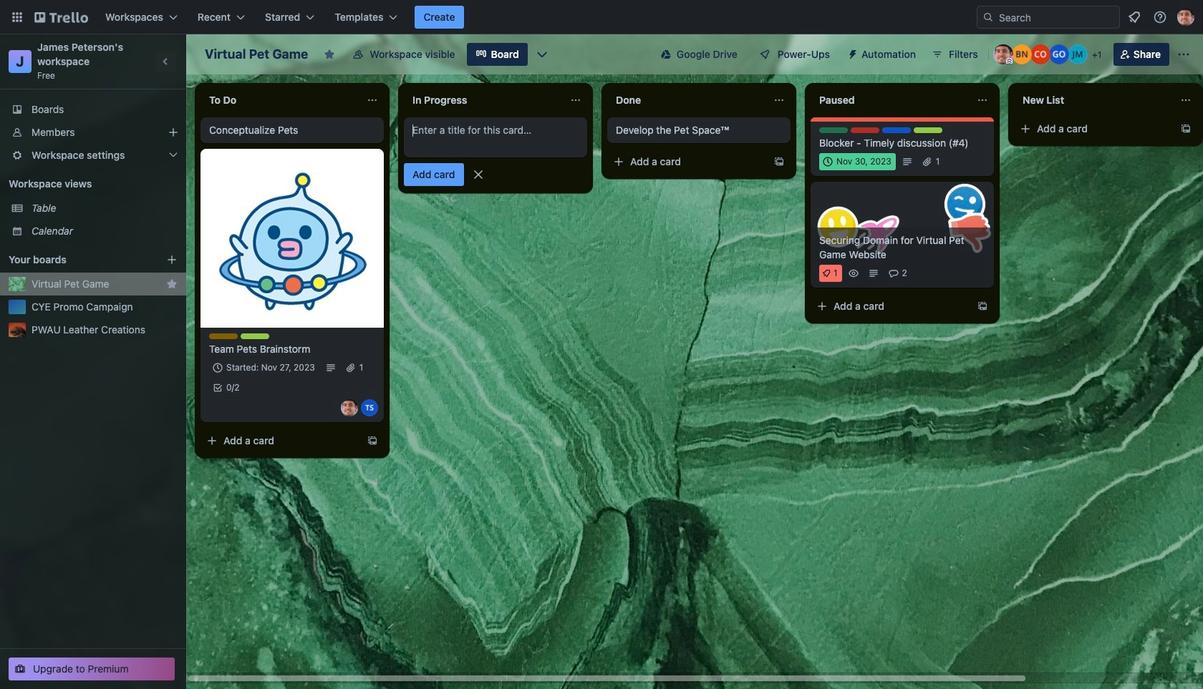 Task type: locate. For each thing, give the bounding box(es) containing it.
0 horizontal spatial james peterson (jamespeterson93) image
[[341, 400, 358, 417]]

None text field
[[607, 89, 768, 112], [811, 89, 971, 112], [607, 89, 768, 112], [811, 89, 971, 112]]

None checkbox
[[819, 153, 896, 170]]

james peterson (jamespeterson93) image
[[993, 44, 1013, 64]]

james peterson (jamespeterson93) image right open information menu image
[[1178, 9, 1195, 26]]

color: bold lime, title: none image
[[914, 127, 943, 133]]

create from template… image
[[1180, 123, 1192, 135], [977, 301, 988, 312], [367, 435, 378, 447]]

show menu image
[[1177, 47, 1191, 62]]

color: green, title: "goal" element
[[819, 127, 848, 133]]

customize views image
[[535, 47, 549, 62]]

1 horizontal spatial create from template… image
[[977, 301, 988, 312]]

Board name text field
[[198, 43, 315, 66]]

cancel image
[[471, 168, 485, 182]]

your boards with 3 items element
[[9, 251, 145, 269]]

star or unstar board image
[[324, 49, 335, 60]]

james peterson (jamespeterson93) image left tara schultz (taraschultz7) image
[[341, 400, 358, 417]]

None text field
[[201, 89, 361, 112], [404, 89, 564, 112], [1014, 89, 1175, 112], [201, 89, 361, 112], [404, 89, 564, 112], [1014, 89, 1175, 112]]

2 horizontal spatial create from template… image
[[1180, 123, 1192, 135]]

back to home image
[[34, 6, 88, 29]]

workspace navigation collapse icon image
[[156, 52, 176, 72]]

color: bold lime, title: "team task" element
[[241, 334, 269, 340]]

1 horizontal spatial james peterson (jamespeterson93) image
[[1178, 9, 1195, 26]]

1 vertical spatial create from template… image
[[977, 301, 988, 312]]

0 vertical spatial create from template… image
[[1180, 123, 1192, 135]]

this member is an admin of this board. image
[[1006, 58, 1013, 64]]

james peterson (jamespeterson93) image
[[1178, 9, 1195, 26], [341, 400, 358, 417]]

ben nelson (bennelson96) image
[[1012, 44, 1032, 64]]

1 vertical spatial james peterson (jamespeterson93) image
[[341, 400, 358, 417]]

0 horizontal spatial create from template… image
[[367, 435, 378, 447]]

jeremy miller (jeremymiller198) image
[[1068, 44, 1088, 64]]

0 vertical spatial james peterson (jamespeterson93) image
[[1178, 9, 1195, 26]]



Task type: describe. For each thing, give the bounding box(es) containing it.
color: yellow, title: none image
[[209, 334, 238, 340]]

0 notifications image
[[1126, 9, 1143, 26]]

search image
[[983, 11, 994, 23]]

color: blue, title: "fyi" element
[[882, 127, 911, 133]]

add board image
[[166, 254, 178, 266]]

Search field
[[977, 6, 1120, 29]]

gary orlando (garyorlando) image
[[1049, 44, 1069, 64]]

color: red, title: "blocker" element
[[851, 127, 880, 133]]

google drive icon image
[[661, 49, 671, 59]]

tara schultz (taraschultz7) image
[[361, 400, 378, 417]]

open information menu image
[[1153, 10, 1167, 24]]

starred icon image
[[166, 279, 178, 290]]

2 vertical spatial create from template… image
[[367, 435, 378, 447]]

christina overa (christinaovera) image
[[1031, 44, 1051, 64]]

Enter a title for this card… text field
[[404, 117, 587, 158]]

sm image
[[842, 43, 862, 63]]

create from template… image
[[774, 156, 785, 168]]

primary element
[[0, 0, 1203, 34]]



Task type: vqa. For each thing, say whether or not it's contained in the screenshot.
the bottom 'T'
no



